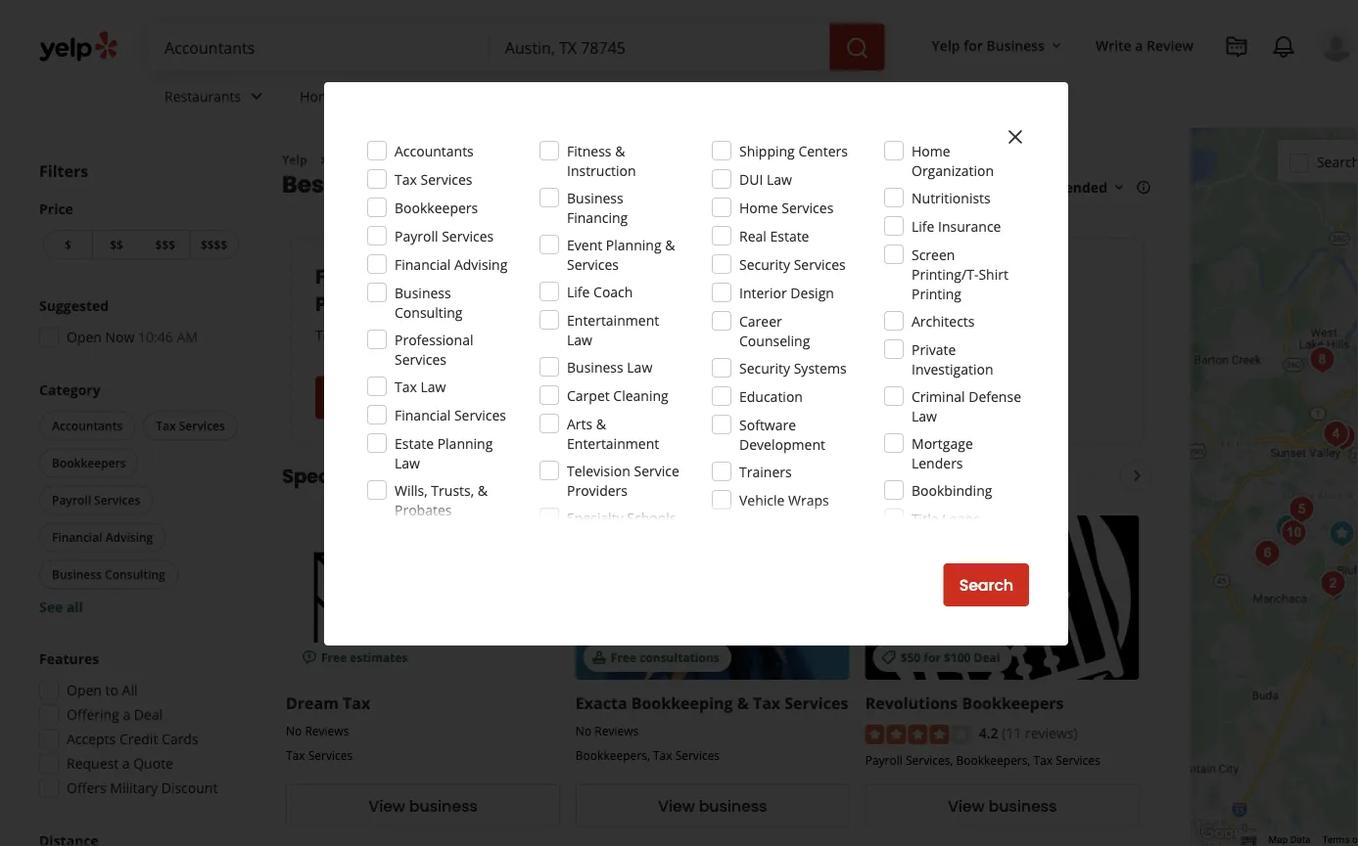 Task type: describe. For each thing, give the bounding box(es) containing it.
mortgage lenders
[[912, 434, 973, 472]]

for for yelp
[[964, 36, 983, 54]]

development
[[739, 435, 825, 454]]

services inside the home services link
[[342, 87, 394, 105]]

law inside criminal defense law
[[912, 407, 937, 425]]

discount
[[161, 779, 218, 798]]

reviews)
[[1025, 723, 1078, 742]]

business up all
[[52, 567, 102, 583]]

payroll inside search dialog
[[395, 227, 438, 245]]

criminal defense law
[[912, 387, 1021, 425]]

home inside home organization
[[912, 141, 950, 160]]

financial services
[[395, 406, 506, 424]]

deal inside 'group'
[[134, 706, 163, 725]]

systems
[[794, 359, 847, 377]]

services inside the tax services button
[[179, 418, 225, 434]]

free for estimates
[[321, 649, 347, 665]]

restaurants
[[164, 87, 241, 105]]

career counseling
[[739, 312, 810, 350]]

education
[[739, 387, 803, 406]]

professionals
[[315, 290, 446, 318]]

78745
[[675, 168, 745, 201]]

sweeten cpa image
[[1274, 514, 1313, 553]]

data
[[1290, 835, 1310, 847]]

3 view business link from the left
[[865, 784, 1139, 827]]

0 vertical spatial professional services
[[339, 152, 462, 168]]

advising inside button
[[105, 530, 153, 546]]

military
[[110, 779, 158, 798]]

see all
[[39, 598, 83, 617]]

24 chevron down v2 image
[[245, 85, 268, 108]]

services inside the event planning & services
[[567, 255, 619, 274]]

price
[[39, 199, 73, 218]]

3 business from the left
[[988, 795, 1057, 817]]

started
[[362, 387, 417, 409]]

all
[[66, 598, 83, 617]]

best accountants near austin, tx 78745
[[282, 168, 745, 201]]

lenders
[[912, 454, 963, 472]]

restaurants link
[[149, 70, 284, 127]]

2 horizontal spatial payroll
[[865, 752, 903, 768]]

0 horizontal spatial for
[[416, 463, 443, 490]]

insurance
[[938, 217, 1001, 235]]

television
[[567, 462, 630, 480]]

terms
[[1322, 835, 1350, 847]]

services up design
[[794, 255, 846, 274]]

suggested
[[39, 297, 109, 315]]

bookkeepers button
[[39, 449, 139, 478]]

a for review
[[1135, 36, 1143, 54]]

& for planning
[[665, 235, 675, 254]]

request a quote
[[67, 755, 173, 773]]

career
[[739, 312, 782, 330]]

close image
[[1004, 125, 1027, 149]]

title
[[912, 510, 939, 528]]

search image
[[846, 36, 869, 60]]

tax services button
[[143, 412, 238, 441]]

business financing
[[567, 188, 628, 227]]

filters
[[39, 161, 88, 182]]

law for tax law
[[421, 377, 446, 396]]

map data button
[[1268, 834, 1310, 847]]

a for quote
[[122, 755, 130, 773]]

mortgage
[[912, 434, 973, 453]]

4.2
[[979, 723, 998, 742]]

1 horizontal spatial estate
[[770, 227, 809, 245]]

16 info v2 image for special offers for you
[[566, 469, 582, 484]]

financial inside button
[[52, 530, 102, 546]]

$$$$
[[201, 237, 227, 253]]

title loans
[[912, 510, 980, 528]]

services down "exacta bookkeeping & tax services" link
[[675, 747, 720, 763]]

& for trusts,
[[478, 481, 488, 500]]

blaine gary cpa image
[[1316, 415, 1356, 454]]

security for security systems
[[739, 359, 790, 377]]

professional services link
[[339, 152, 462, 168]]

accountants inside the accountants button
[[52, 418, 123, 434]]

accountants right 16 chevron right v2 icon
[[493, 152, 567, 168]]

vehicle
[[739, 491, 785, 510]]

price
[[361, 263, 410, 290]]

1 vertical spatial financial
[[395, 406, 451, 424]]

services up estate planning law
[[454, 406, 506, 424]]

planning for event
[[606, 235, 661, 254]]

television service providers
[[567, 462, 679, 500]]

software
[[739, 416, 796, 434]]

4.2 (11 reviews)
[[979, 723, 1078, 742]]

howe & romero, cpas image
[[1248, 535, 1287, 574]]

$$$ button
[[141, 230, 189, 260]]

yelp link
[[282, 152, 307, 168]]

organization
[[912, 161, 994, 180]]

google image
[[1195, 821, 1260, 847]]

a for deal
[[123, 706, 130, 725]]

home inside business categories element
[[300, 87, 339, 105]]

terms of link
[[1322, 835, 1358, 847]]

wills, trusts, & probates
[[395, 481, 488, 519]]

notifications image
[[1272, 35, 1295, 59]]

open for open to all
[[67, 681, 102, 700]]

us
[[341, 326, 356, 345]]

service
[[634, 462, 679, 480]]

open now 10:46 am
[[67, 328, 198, 347]]

am
[[177, 328, 198, 347]]

open for open now 10:46 am
[[67, 328, 102, 347]]

1 vertical spatial from
[[565, 326, 596, 345]]

instruction
[[567, 161, 636, 180]]

criminal
[[912, 387, 965, 406]]

life coach
[[567, 282, 633, 301]]

16 deal v2 image
[[881, 650, 897, 665]]

yelp for business button
[[924, 27, 1072, 63]]

services,
[[906, 752, 953, 768]]

nutritionists
[[912, 188, 991, 207]]

revolutions bookkeepers
[[865, 693, 1064, 714]]

3 view from the left
[[948, 795, 985, 817]]

austin,
[[554, 168, 636, 201]]

business consulting inside button
[[52, 567, 165, 583]]

view business link for tax
[[576, 784, 850, 827]]

cards
[[162, 730, 198, 749]]

bookkeepers inside button
[[52, 455, 126, 471]]

get started button
[[315, 376, 433, 419]]

$
[[65, 237, 71, 253]]

keyboard shortcuts image
[[1241, 837, 1257, 846]]

1 horizontal spatial deal
[[974, 649, 1000, 665]]

3 view business from the left
[[948, 795, 1057, 817]]

sponsored
[[600, 326, 668, 345]]

yelp for yelp for business
[[932, 36, 960, 54]]

write a review link
[[1088, 27, 1201, 63]]

16 free estimates v2 image
[[302, 650, 317, 665]]

1 entertainment from the top
[[567, 311, 659, 329]]

write
[[1096, 36, 1132, 54]]

$$$
[[155, 237, 175, 253]]

map
[[1268, 835, 1288, 847]]

probates
[[395, 501, 452, 519]]

tax right dream
[[343, 693, 370, 714]]

payroll inside button
[[52, 492, 91, 509]]

loans
[[942, 510, 980, 528]]

bookkeepers inside search dialog
[[395, 198, 478, 217]]

free price estimates from local tax professionals tell us about your project and get help from sponsored businesses.
[[315, 263, 745, 345]]

services down best accountants near austin, tx 78745
[[442, 227, 494, 245]]

tax law
[[395, 377, 446, 396]]

help
[[533, 326, 561, 345]]

0 vertical spatial financial
[[395, 255, 451, 274]]

business inside business financing
[[567, 188, 623, 207]]

software development
[[739, 416, 825, 454]]

home services inside business categories element
[[300, 87, 394, 105]]

of
[[1352, 835, 1358, 847]]

revolutions bookkeepers image
[[1268, 509, 1308, 548]]

home services inside search dialog
[[739, 198, 834, 217]]

providers
[[567, 481, 628, 500]]

free for consultations
[[611, 649, 636, 665]]

projects image
[[1225, 35, 1248, 59]]

private
[[912, 340, 956, 359]]

arts
[[567, 415, 593, 433]]

offers military discount
[[67, 779, 218, 798]]

entertainment law
[[567, 311, 659, 349]]

heston tax co image
[[1323, 418, 1358, 457]]

accountants right 16 chevron right v2 image
[[338, 168, 490, 201]]

group containing suggested
[[33, 296, 243, 353]]

tax inside button
[[156, 418, 176, 434]]

review
[[1147, 36, 1194, 54]]

reviews inside exacta bookkeeping & tax services no reviews bookkeepers, tax services
[[595, 723, 639, 739]]

group containing category
[[35, 380, 243, 617]]

0 vertical spatial from
[[516, 263, 563, 290]]

financial advising inside search dialog
[[395, 255, 508, 274]]



Task type: vqa. For each thing, say whether or not it's contained in the screenshot.
the Dream
yes



Task type: locate. For each thing, give the bounding box(es) containing it.
open
[[67, 328, 102, 347], [67, 681, 102, 700]]

project
[[433, 326, 478, 345]]

accountants up best accountants near austin, tx 78745
[[395, 141, 474, 160]]

life left coach
[[567, 282, 590, 301]]

0 vertical spatial payroll
[[395, 227, 438, 245]]

& inside exacta bookkeeping & tax services no reviews bookkeepers, tax services
[[737, 693, 749, 714]]

advising up business consulting button
[[105, 530, 153, 546]]

life for life insurance
[[912, 217, 934, 235]]

shipping
[[739, 141, 795, 160]]

& inside fitness & instruction
[[615, 141, 625, 160]]

1 no from the left
[[286, 723, 302, 739]]

open up offering
[[67, 681, 102, 700]]

consulting up your
[[395, 303, 463, 322]]

a right write on the right top of the page
[[1135, 36, 1143, 54]]

free price estimates from local tax professionals image
[[974, 285, 1072, 383]]

0 horizontal spatial business consulting
[[52, 567, 165, 583]]

yelp left 16 chevron right v2 image
[[282, 152, 307, 168]]

2 horizontal spatial view business link
[[865, 784, 1139, 827]]

1 horizontal spatial home services
[[739, 198, 834, 217]]

your
[[401, 326, 430, 345]]

1 view business link from the left
[[286, 784, 560, 827]]

bookkeepers, down exacta
[[576, 747, 650, 763]]

tax services
[[395, 170, 472, 188], [156, 418, 225, 434]]

yelp for business
[[932, 36, 1045, 54]]

home right 24 chevron down v2 icon
[[300, 87, 339, 105]]

get started
[[331, 387, 417, 409]]

2 reviews from the left
[[595, 723, 639, 739]]

1 reviews from the left
[[305, 723, 349, 739]]

1 horizontal spatial estimates
[[414, 263, 512, 290]]

0 vertical spatial deal
[[974, 649, 1000, 665]]

professional right 16 chevron right v2 image
[[339, 152, 411, 168]]

estate up offers
[[395, 434, 434, 453]]

architects
[[912, 312, 975, 330]]

exacta bookkeeping & tax services image
[[1322, 515, 1358, 554]]

16 chevron down v2 image
[[1049, 38, 1064, 54]]

1 vertical spatial yelp
[[282, 152, 307, 168]]

real estate
[[739, 227, 809, 245]]

group containing features
[[33, 650, 243, 804]]

1 horizontal spatial bookkeepers,
[[956, 752, 1030, 768]]

business up carpet
[[567, 358, 623, 376]]

specialty schools
[[567, 509, 676, 527]]

1 horizontal spatial payroll services
[[395, 227, 494, 245]]

& inside arts & entertainment
[[596, 415, 606, 433]]

tax services inside search dialog
[[395, 170, 472, 188]]

view down dream tax no reviews tax services
[[368, 795, 405, 817]]

0 vertical spatial tax services
[[395, 170, 472, 188]]

1 horizontal spatial planning
[[606, 235, 661, 254]]

search inside button
[[959, 575, 1013, 597]]

1 view business from the left
[[368, 795, 477, 817]]

0 horizontal spatial advising
[[105, 530, 153, 546]]

1 horizontal spatial advising
[[454, 255, 508, 274]]

professional
[[339, 152, 411, 168], [395, 330, 473, 349]]

now
[[105, 328, 135, 347]]

request
[[67, 755, 119, 773]]

estate inside estate planning law
[[395, 434, 434, 453]]

0 vertical spatial search
[[1317, 152, 1358, 171]]

1 horizontal spatial no
[[576, 723, 592, 739]]

2 view business from the left
[[658, 795, 767, 817]]

business for tax
[[699, 795, 767, 817]]

for
[[964, 36, 983, 54], [416, 463, 443, 490], [924, 649, 941, 665]]

0 vertical spatial group
[[33, 296, 243, 353]]

1 vertical spatial bookkeepers
[[52, 455, 126, 471]]

estate up security services
[[770, 227, 809, 245]]

$50 for $100 deal
[[900, 649, 1000, 665]]

& right "arts"
[[596, 415, 606, 433]]

insogna cpa image
[[1303, 341, 1342, 380]]

2 security from the top
[[739, 359, 790, 377]]

services down 16 chevron right v2 icon
[[421, 170, 472, 188]]

& down the "tx"
[[665, 235, 675, 254]]

security
[[739, 255, 790, 274], [739, 359, 790, 377]]

law for business law
[[627, 358, 652, 376]]

1 horizontal spatial bookkeepers
[[395, 198, 478, 217]]

for up the probates
[[416, 463, 443, 490]]

0 vertical spatial consulting
[[395, 303, 463, 322]]

law down criminal
[[912, 407, 937, 425]]

home services
[[300, 87, 394, 105], [739, 198, 834, 217]]

business categories element
[[149, 70, 1354, 127]]

wills,
[[395, 481, 428, 500]]

tell
[[315, 326, 337, 345]]

coach
[[593, 282, 633, 301]]

revolutions
[[865, 693, 958, 714]]

yelp inside button
[[932, 36, 960, 54]]

view business link
[[286, 784, 560, 827], [576, 784, 850, 827], [865, 784, 1139, 827]]

4.2 star rating image
[[865, 725, 971, 744]]

home up real at the top of the page
[[739, 198, 778, 217]]

free inside free price estimates from local tax professionals tell us about your project and get help from sponsored businesses.
[[315, 263, 357, 290]]

&
[[615, 141, 625, 160], [665, 235, 675, 254], [596, 415, 606, 433], [478, 481, 488, 500], [737, 693, 749, 714]]

estimates inside free price estimates from local tax professionals tell us about your project and get help from sponsored businesses.
[[414, 263, 512, 290]]

16 info v2 image for best accountants near austin, tx 78745
[[1136, 180, 1151, 196]]

0 vertical spatial a
[[1135, 36, 1143, 54]]

2 vertical spatial home
[[739, 198, 778, 217]]

0 vertical spatial financial advising
[[395, 255, 508, 274]]

2 business from the left
[[699, 795, 767, 817]]

bookkeepers,
[[576, 747, 650, 763], [956, 752, 1030, 768]]

estate
[[770, 227, 809, 245], [395, 434, 434, 453]]

2 entertainment from the top
[[567, 434, 659, 453]]

no down exacta
[[576, 723, 592, 739]]

0 vertical spatial planning
[[606, 235, 661, 254]]

1 horizontal spatial yelp
[[932, 36, 960, 54]]

professional up tax law
[[395, 330, 473, 349]]

0 horizontal spatial payroll services
[[52, 492, 140, 509]]

tax down bookkeeping
[[653, 747, 672, 763]]

search button
[[944, 564, 1029, 607]]

law for dui law
[[767, 170, 792, 188]]

law up 'wills,' at the bottom left of the page
[[395, 454, 420, 472]]

1 horizontal spatial view business link
[[576, 784, 850, 827]]

1 vertical spatial for
[[416, 463, 443, 490]]

reviews inside dream tax no reviews tax services
[[305, 723, 349, 739]]

1 vertical spatial search
[[959, 575, 1013, 597]]

dream tax no reviews tax services
[[286, 693, 370, 763]]

0 vertical spatial yelp
[[932, 36, 960, 54]]

exacta bookkeeping & tax services no reviews bookkeepers, tax services
[[576, 693, 848, 763]]

1 horizontal spatial from
[[565, 326, 596, 345]]

free consultations link
[[576, 515, 850, 680]]

user actions element
[[916, 25, 1358, 145]]

law up financial services
[[421, 377, 446, 396]]

1 open from the top
[[67, 328, 102, 347]]

2 view business link from the left
[[576, 784, 850, 827]]

home services up 16 chevron right v2 image
[[300, 87, 394, 105]]

0 vertical spatial payroll services
[[395, 227, 494, 245]]

tax right bookkeeping
[[753, 693, 780, 714]]

& inside wills, trusts, & probates
[[478, 481, 488, 500]]

0 vertical spatial estate
[[770, 227, 809, 245]]

16 info v2 image
[[1136, 180, 1151, 196], [566, 469, 582, 484]]

entertainment
[[567, 311, 659, 329], [567, 434, 659, 453]]

next image
[[1125, 464, 1149, 488]]

services down am
[[179, 418, 225, 434]]

trainers
[[739, 463, 792, 481]]

1 business from the left
[[409, 795, 477, 817]]

view down exacta bookkeeping & tax services no reviews bookkeepers, tax services
[[658, 795, 695, 817]]

business consulting
[[395, 283, 463, 322], [52, 567, 165, 583]]

reviews down exacta
[[595, 723, 639, 739]]

consulting inside search dialog
[[395, 303, 463, 322]]

1 vertical spatial open
[[67, 681, 102, 700]]

1 horizontal spatial tax services
[[395, 170, 472, 188]]

services
[[342, 87, 394, 105], [414, 152, 462, 168], [421, 170, 472, 188], [782, 198, 834, 217], [442, 227, 494, 245], [567, 255, 619, 274], [794, 255, 846, 274], [395, 350, 446, 369], [454, 406, 506, 424], [179, 418, 225, 434], [94, 492, 140, 509], [784, 693, 848, 714], [308, 747, 353, 763], [675, 747, 720, 763], [1056, 752, 1100, 768]]

bookkeepers
[[395, 198, 478, 217], [52, 455, 126, 471], [962, 693, 1064, 714]]

credit
[[119, 730, 158, 749]]

businesses.
[[671, 326, 745, 345]]

0 horizontal spatial search
[[959, 575, 1013, 597]]

bookkeepers up (11 on the bottom right of the page
[[962, 693, 1064, 714]]

services up 'real estate'
[[782, 198, 834, 217]]

2 horizontal spatial view
[[948, 795, 985, 817]]

accountants link
[[493, 152, 567, 168]]

2 vertical spatial a
[[122, 755, 130, 773]]

screen printing/t-shirt printing
[[912, 245, 1008, 303]]

0 horizontal spatial bookkeepers
[[52, 455, 126, 471]]

1 horizontal spatial consulting
[[395, 303, 463, 322]]

0 vertical spatial home
[[300, 87, 339, 105]]

free
[[315, 263, 357, 290], [321, 649, 347, 665], [611, 649, 636, 665]]

investigation
[[912, 360, 993, 378]]

see
[[39, 598, 63, 617]]

1 vertical spatial payroll
[[52, 492, 91, 509]]

from right help
[[565, 326, 596, 345]]

& inside the event planning & services
[[665, 235, 675, 254]]

category
[[39, 381, 100, 399]]

tax down professional services link
[[395, 170, 417, 188]]

map region
[[1170, 90, 1358, 847]]

services up financial advising button
[[94, 492, 140, 509]]

view business link for reviews
[[286, 784, 560, 827]]

2 vertical spatial bookkeepers
[[962, 693, 1064, 714]]

0 vertical spatial security
[[739, 255, 790, 274]]

dream tax link
[[286, 693, 370, 714]]

1 vertical spatial life
[[567, 282, 590, 301]]

business consulting button
[[39, 561, 178, 590]]

map data
[[1268, 835, 1310, 847]]

security for security services
[[739, 255, 790, 274]]

payroll services inside search dialog
[[395, 227, 494, 245]]

business consulting down financial advising button
[[52, 567, 165, 583]]

tax inside free price estimates from local tax professionals tell us about your project and get help from sponsored businesses.
[[618, 263, 653, 290]]

from
[[516, 263, 563, 290], [565, 326, 596, 345]]

& up instruction
[[615, 141, 625, 160]]

tax right the accountants button
[[156, 418, 176, 434]]

free estimates link
[[286, 515, 560, 680]]

onion creek tax service image
[[1313, 565, 1353, 604]]

tx
[[641, 168, 671, 201]]

professional services up tax law
[[395, 330, 473, 369]]

defense
[[969, 387, 1021, 406]]

bookkeepers down professional services link
[[395, 198, 478, 217]]

no down dream
[[286, 723, 302, 739]]

1 vertical spatial business consulting
[[52, 567, 165, 583]]

no inside exacta bookkeeping & tax services no reviews bookkeepers, tax services
[[576, 723, 592, 739]]

services inside dream tax no reviews tax services
[[308, 747, 353, 763]]

2 vertical spatial payroll
[[865, 752, 903, 768]]

16 chevron right v2 image
[[470, 153, 485, 168]]

1 horizontal spatial for
[[924, 649, 941, 665]]

estimates up dream tax link at left
[[350, 649, 408, 665]]

1 horizontal spatial business
[[699, 795, 767, 817]]

for for $50
[[924, 649, 941, 665]]

law for entertainment law
[[567, 330, 592, 349]]

services down dream tax link at left
[[308, 747, 353, 763]]

local
[[567, 263, 614, 290]]

professional services inside search dialog
[[395, 330, 473, 369]]

1 vertical spatial professional services
[[395, 330, 473, 369]]

2 horizontal spatial business
[[988, 795, 1057, 817]]

financial down tax law
[[395, 406, 451, 424]]

1 vertical spatial planning
[[437, 434, 493, 453]]

services left revolutions
[[784, 693, 848, 714]]

life for life coach
[[567, 282, 590, 301]]

tax services inside button
[[156, 418, 225, 434]]

financial
[[395, 255, 451, 274], [395, 406, 451, 424], [52, 530, 102, 546]]

1 horizontal spatial home
[[739, 198, 778, 217]]

amy l taylor & company image
[[1282, 491, 1321, 530]]

2 open from the top
[[67, 681, 102, 700]]

payroll services up price
[[395, 227, 494, 245]]

1 vertical spatial group
[[35, 380, 243, 617]]

to
[[105, 681, 118, 700]]

0 horizontal spatial view
[[368, 795, 405, 817]]

accepts
[[67, 730, 116, 749]]

0 horizontal spatial estate
[[395, 434, 434, 453]]

0 horizontal spatial payroll
[[52, 492, 91, 509]]

1 vertical spatial estimates
[[350, 649, 408, 665]]

financial advising down payroll services button
[[52, 530, 153, 546]]

financial down payroll services button
[[52, 530, 102, 546]]

0 horizontal spatial estimates
[[350, 649, 408, 665]]

business for reviews
[[409, 795, 477, 817]]

price group
[[39, 199, 243, 264]]

0 vertical spatial professional
[[339, 152, 411, 168]]

planning for estate
[[437, 434, 493, 453]]

view business for tax
[[658, 795, 767, 817]]

centers
[[798, 141, 848, 160]]

view business for reviews
[[368, 795, 477, 817]]

planning down financial services
[[437, 434, 493, 453]]

life insurance
[[912, 217, 1001, 235]]

services down reviews)
[[1056, 752, 1100, 768]]

$$ button
[[92, 230, 141, 260]]

accepts credit cards
[[67, 730, 198, 749]]

reviews
[[305, 723, 349, 739], [595, 723, 639, 739]]

0 horizontal spatial home services
[[300, 87, 394, 105]]

planning inside estate planning law
[[437, 434, 493, 453]]

1 horizontal spatial business consulting
[[395, 283, 463, 322]]

a down the all
[[123, 706, 130, 725]]

for inside yelp for business button
[[964, 36, 983, 54]]

16 chevron right v2 image
[[315, 153, 331, 168]]

law right help
[[567, 330, 592, 349]]

2 no from the left
[[576, 723, 592, 739]]

1 security from the top
[[739, 255, 790, 274]]

offering a deal
[[67, 706, 163, 725]]

payroll services inside button
[[52, 492, 140, 509]]

2 horizontal spatial bookkeepers
[[962, 693, 1064, 714]]

payroll services button
[[39, 486, 153, 515]]

professional services down the home services link
[[339, 152, 462, 168]]

estimates up 'project' on the top left
[[414, 263, 512, 290]]

business up your
[[395, 283, 451, 302]]

bookkeepers down the accountants button
[[52, 455, 126, 471]]

planning inside the event planning & services
[[606, 235, 661, 254]]

security up the interior
[[739, 255, 790, 274]]

0 horizontal spatial from
[[516, 263, 563, 290]]

tax services down am
[[156, 418, 225, 434]]

services down your
[[395, 350, 446, 369]]

0 horizontal spatial financial advising
[[52, 530, 153, 546]]

wraps
[[788, 491, 829, 510]]

law inside entertainment law
[[567, 330, 592, 349]]

0 vertical spatial for
[[964, 36, 983, 54]]

deal right $100
[[974, 649, 1000, 665]]

fitness
[[567, 141, 611, 160]]

law inside estate planning law
[[395, 454, 420, 472]]

law up cleaning
[[627, 358, 652, 376]]

0 horizontal spatial reviews
[[305, 723, 349, 739]]

for left 16 chevron down v2 icon
[[964, 36, 983, 54]]

open down suggested
[[67, 328, 102, 347]]

1 horizontal spatial reviews
[[595, 723, 639, 739]]

cor bookkeeping & consulting image
[[1355, 381, 1358, 420], [1355, 381, 1358, 420]]

0 horizontal spatial 16 info v2 image
[[566, 469, 582, 484]]

16 free consultations v2 image
[[591, 650, 607, 665]]

& for bookkeeping
[[737, 693, 749, 714]]

0 horizontal spatial view business
[[368, 795, 477, 817]]

bookkeepers, inside exacta bookkeeping & tax services no reviews bookkeepers, tax services
[[576, 747, 650, 763]]

view down payroll services, bookkeepers, tax services
[[948, 795, 985, 817]]

1 horizontal spatial 16 info v2 image
[[1136, 180, 1151, 196]]

1 horizontal spatial search
[[1317, 152, 1358, 171]]

1 vertical spatial financial advising
[[52, 530, 153, 546]]

advising up and
[[454, 255, 508, 274]]

1 vertical spatial a
[[123, 706, 130, 725]]

0 horizontal spatial no
[[286, 723, 302, 739]]

services left 16 chevron right v2 icon
[[414, 152, 462, 168]]

payroll up price
[[395, 227, 438, 245]]

2 vertical spatial financial
[[52, 530, 102, 546]]

home up organization
[[912, 141, 950, 160]]

1 horizontal spatial payroll
[[395, 227, 438, 245]]

0 horizontal spatial home
[[300, 87, 339, 105]]

a
[[1135, 36, 1143, 54], [123, 706, 130, 725], [122, 755, 130, 773]]

0 horizontal spatial business
[[409, 795, 477, 817]]

accountants inside search dialog
[[395, 141, 474, 160]]

estate planning law
[[395, 434, 493, 472]]

advising inside search dialog
[[454, 255, 508, 274]]

business inside user actions element
[[986, 36, 1045, 54]]

yelp for "yelp" link
[[282, 152, 307, 168]]

tax services down professional services link
[[395, 170, 472, 188]]

features
[[39, 650, 99, 669]]

services down "event"
[[567, 255, 619, 274]]

2 vertical spatial group
[[33, 650, 243, 804]]

2 horizontal spatial view business
[[948, 795, 1057, 817]]

view for bookkeeping
[[658, 795, 695, 817]]

1 vertical spatial home
[[912, 141, 950, 160]]

free for price
[[315, 263, 357, 290]]

1 vertical spatial consulting
[[105, 567, 165, 583]]

1 vertical spatial home services
[[739, 198, 834, 217]]

0 vertical spatial bookkeepers
[[395, 198, 478, 217]]

professional inside search dialog
[[395, 330, 473, 349]]

1 vertical spatial estate
[[395, 434, 434, 453]]

get
[[510, 326, 530, 345]]

1 horizontal spatial view
[[658, 795, 695, 817]]

view for tax
[[368, 795, 405, 817]]

home organization
[[912, 141, 994, 180]]

accountants up bookkeepers button
[[52, 418, 123, 434]]

1 view from the left
[[368, 795, 405, 817]]

financial advising
[[395, 255, 508, 274], [52, 530, 153, 546]]

law
[[767, 170, 792, 188], [567, 330, 592, 349], [627, 358, 652, 376], [421, 377, 446, 396], [912, 407, 937, 425], [395, 454, 420, 472]]

2 view from the left
[[658, 795, 695, 817]]

quote
[[133, 755, 173, 773]]

free right 16 free estimates v2 image
[[321, 649, 347, 665]]

deal up credit
[[134, 706, 163, 725]]

for right $50
[[924, 649, 941, 665]]

0 horizontal spatial consulting
[[105, 567, 165, 583]]

1 vertical spatial entertainment
[[567, 434, 659, 453]]

tax down dream
[[286, 747, 305, 763]]

for inside $50 for $100 deal link
[[924, 649, 941, 665]]

and
[[482, 326, 506, 345]]

financial advising button
[[39, 523, 166, 553]]

services inside payroll services button
[[94, 492, 140, 509]]

financial advising inside financial advising button
[[52, 530, 153, 546]]

1 vertical spatial 16 info v2 image
[[566, 469, 582, 484]]

1 horizontal spatial life
[[912, 217, 934, 235]]

tax down reviews)
[[1033, 752, 1053, 768]]

bookkeepers, down 4.2
[[956, 752, 1030, 768]]

life up screen
[[912, 217, 934, 235]]

1 vertical spatial tax services
[[156, 418, 225, 434]]

a down accepts credit cards
[[122, 755, 130, 773]]

0 vertical spatial estimates
[[414, 263, 512, 290]]

0 vertical spatial home services
[[300, 87, 394, 105]]

carpet
[[567, 386, 610, 405]]

previous image
[[1080, 464, 1104, 488]]

free left price
[[315, 263, 357, 290]]

business consulting inside search dialog
[[395, 283, 463, 322]]

free estimates
[[321, 649, 408, 665]]

planning down financing
[[606, 235, 661, 254]]

business left 16 chevron down v2 icon
[[986, 36, 1045, 54]]

group
[[33, 296, 243, 353], [35, 380, 243, 617], [33, 650, 243, 804]]

security up education
[[739, 359, 790, 377]]

law right dui
[[767, 170, 792, 188]]

no inside dream tax no reviews tax services
[[286, 723, 302, 739]]

entertainment down coach
[[567, 311, 659, 329]]

tax down your
[[395, 377, 417, 396]]

consulting inside button
[[105, 567, 165, 583]]

search dialog
[[0, 0, 1358, 847]]

event planning & services
[[567, 235, 675, 274]]

None search field
[[149, 23, 889, 70]]

free right 16 free consultations v2 icon
[[611, 649, 636, 665]]

home services up 'real estate'
[[739, 198, 834, 217]]

shirt
[[979, 265, 1008, 283]]

business consulting up your
[[395, 283, 463, 322]]

0 horizontal spatial planning
[[437, 434, 493, 453]]

reviews down dream tax link at left
[[305, 723, 349, 739]]

business up financing
[[567, 188, 623, 207]]

0 vertical spatial business consulting
[[395, 283, 463, 322]]

payroll down bookkeepers button
[[52, 492, 91, 509]]



